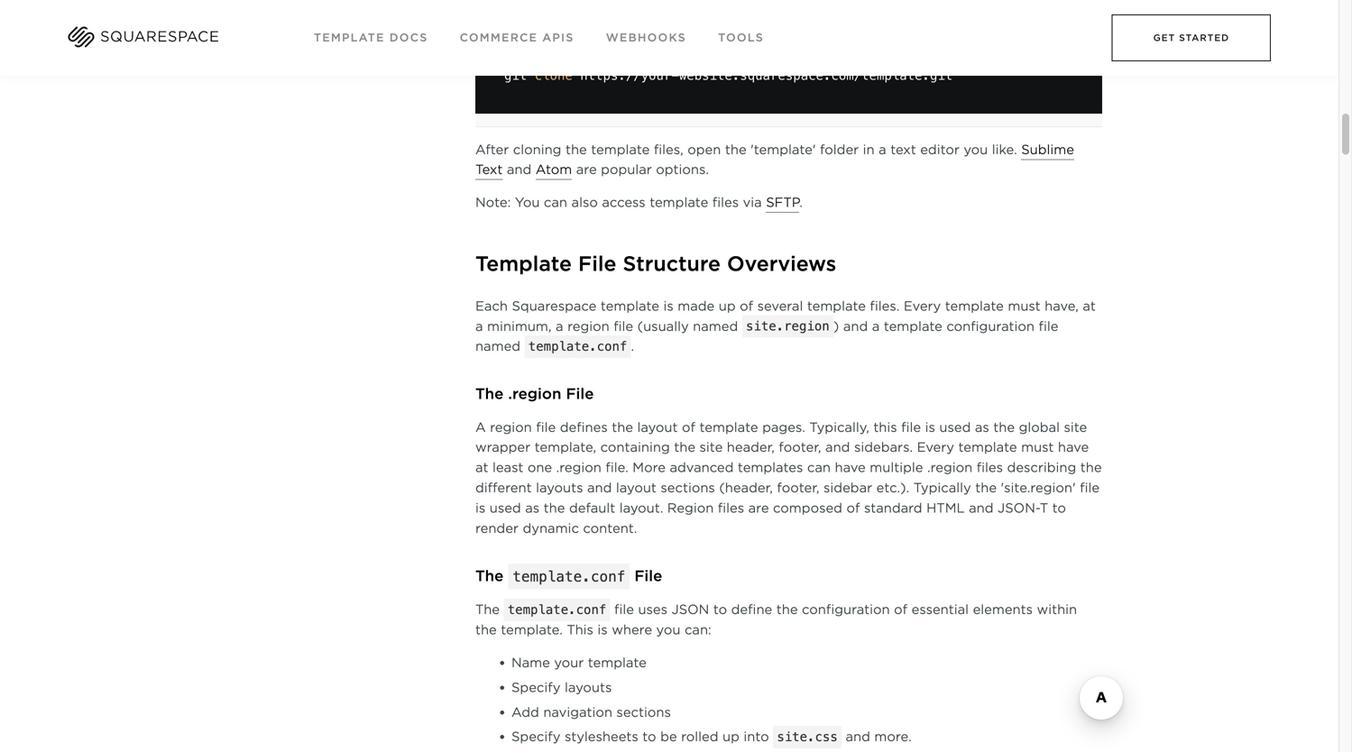 Task type: vqa. For each thing, say whether or not it's contained in the screenshot.
Depth
no



Task type: locate. For each thing, give the bounding box(es) containing it.
at inside a region file defines the layout of template pages. typically, this file is used as the global site wrapper template, containing the site header, footer, and sidebars. every template must have at least one .region file. more advanced templates can have multiple .region files describing the different layouts and layout sections (header, footer, sidebar etc.). typically the 'site.region' file is used as the default layout. region files are composed of standard html and json-t to render dynamic content.
[[476, 460, 489, 476]]

into
[[744, 730, 770, 745]]

must left the have,
[[1008, 299, 1041, 314]]

and left more.
[[846, 730, 871, 745]]

used down different
[[490, 501, 521, 516]]

0 vertical spatial layout
[[638, 420, 678, 435]]

more
[[633, 460, 666, 476]]

1 vertical spatial used
[[490, 501, 521, 516]]

is
[[664, 299, 674, 314], [926, 420, 936, 435], [476, 501, 486, 516], [598, 623, 608, 638]]

. right via
[[800, 195, 803, 210]]

to left be
[[643, 730, 657, 745]]

at inside each squarespace template is made up of several template files. every template must have, at a minimum, a region file (usually named
[[1083, 299, 1097, 314]]

0 horizontal spatial have
[[835, 460, 866, 476]]

used up typically
[[940, 420, 971, 435]]

as up the dynamic
[[526, 501, 540, 516]]

template for template docs
[[314, 31, 385, 44]]

can:
[[685, 623, 712, 638]]

1 the from the top
[[476, 385, 504, 403]]

0 horizontal spatial named
[[476, 339, 521, 354]]

the up containing
[[612, 420, 634, 435]]

and down cloning
[[507, 162, 532, 178]]

json-
[[998, 501, 1040, 516]]

.region up typically
[[928, 460, 973, 476]]

file right this on the right of the page
[[902, 420, 922, 435]]

. down template file structure overviews
[[631, 339, 635, 354]]

0 vertical spatial configuration
[[947, 319, 1035, 334]]

have up sidebar
[[835, 460, 866, 476]]

1 horizontal spatial as
[[976, 420, 990, 435]]

file up where
[[615, 603, 634, 618]]

of inside file uses json to define the configuration of essential elements within the template. this is where you can:
[[895, 603, 908, 618]]

every right files.
[[904, 299, 942, 314]]

access
[[602, 195, 646, 210]]

is right the this on the left of page
[[598, 623, 608, 638]]

can up sidebar
[[808, 460, 831, 476]]

1 horizontal spatial have
[[1059, 440, 1090, 456]]

up right "made"
[[719, 299, 736, 314]]

and inside ) and a template configuration file named
[[844, 319, 869, 334]]

1 vertical spatial are
[[749, 501, 769, 516]]

the for the .region file
[[476, 385, 504, 403]]

a
[[476, 420, 486, 435]]

render
[[476, 521, 519, 536]]

.
[[800, 195, 803, 210], [631, 339, 635, 354]]

0 vertical spatial template
[[314, 31, 385, 44]]

0 vertical spatial the
[[476, 385, 504, 403]]

global
[[1020, 420, 1061, 435]]

can right you on the top left of page
[[544, 195, 568, 210]]

template.conf
[[529, 340, 628, 354], [513, 568, 626, 585], [508, 603, 607, 618]]

0 vertical spatial can
[[544, 195, 568, 210]]

1 vertical spatial at
[[476, 460, 489, 476]]

you left like.
[[964, 142, 989, 157]]

made
[[678, 299, 715, 314]]

.region down template,
[[557, 460, 602, 476]]

0 vertical spatial region
[[568, 319, 610, 334]]

website.squarespace.com/template.git
[[679, 68, 953, 83]]

etc.).
[[877, 481, 910, 496]]

the up advanced
[[674, 440, 696, 456]]

layout up containing
[[638, 420, 678, 435]]

name your template
[[512, 656, 647, 671]]

to right json
[[714, 603, 728, 618]]

1 vertical spatial you
[[657, 623, 681, 638]]

template docs link
[[314, 31, 428, 44]]

0 horizontal spatial site
[[700, 440, 723, 456]]

1 horizontal spatial region
[[568, 319, 610, 334]]

0 vertical spatial files
[[713, 195, 739, 210]]

up left into
[[723, 730, 740, 745]]

0 vertical spatial have
[[1059, 440, 1090, 456]]

template up squarespace
[[476, 252, 572, 276]]

template docs
[[314, 31, 428, 44]]

header,
[[727, 440, 775, 456]]

and up default
[[588, 481, 612, 496]]

up inside each squarespace template is made up of several template files. every template must have, at a minimum, a region file (usually named
[[719, 299, 736, 314]]

every inside a region file defines the layout of template pages. typically, this file is used as the global site wrapper template, containing the site header, footer, and sidebars. every template must have at least one .region file. more advanced templates can have multiple .region files describing the different layouts and layout sections (header, footer, sidebar etc.). typically the 'site.region' file is used as the default layout. region files are composed of standard html and json-t to render dynamic content.
[[918, 440, 955, 456]]

1 vertical spatial every
[[918, 440, 955, 456]]

add navigation sections
[[512, 705, 671, 721]]

the template.conf
[[476, 603, 607, 618]]

have,
[[1045, 299, 1079, 314]]

editor
[[921, 142, 960, 157]]

commerce apis link
[[460, 31, 575, 44]]

0 vertical spatial footer,
[[779, 440, 822, 456]]

sections up region
[[661, 481, 716, 496]]

note:
[[476, 195, 511, 210]]

region inside a region file defines the layout of template pages. typically, this file is used as the global site wrapper template, containing the site header, footer, and sidebars. every template must have at least one .region file. more advanced templates can have multiple .region files describing the different layouts and layout sections (header, footer, sidebar etc.). typically the 'site.region' file is used as the default layout. region files are composed of standard html and json-t to render dynamic content.
[[490, 420, 532, 435]]

1 vertical spatial can
[[808, 460, 831, 476]]

are down (header,
[[749, 501, 769, 516]]

1 horizontal spatial .
[[800, 195, 803, 210]]

1 specify from the top
[[512, 680, 561, 696]]

0 vertical spatial every
[[904, 299, 942, 314]]

file up defines
[[566, 385, 594, 403]]

named
[[693, 319, 739, 334], [476, 339, 521, 354]]

1 horizontal spatial site
[[1065, 420, 1088, 435]]

template.conf up the template.conf
[[513, 568, 626, 585]]

files up json-
[[977, 460, 1004, 476]]

template
[[314, 31, 385, 44], [476, 252, 572, 276]]

0 horizontal spatial are
[[577, 162, 597, 178]]

1 horizontal spatial configuration
[[947, 319, 1035, 334]]

0 vertical spatial must
[[1008, 299, 1041, 314]]

named down minimum,
[[476, 339, 521, 354]]

file up template,
[[536, 420, 556, 435]]

0 vertical spatial .
[[800, 195, 803, 210]]

) and a template configuration file named
[[476, 319, 1059, 354]]

2 vertical spatial the
[[476, 603, 500, 618]]

0 horizontal spatial .
[[631, 339, 635, 354]]

template.conf inside the template.conf file
[[513, 568, 626, 585]]

every up typically
[[918, 440, 955, 456]]

2 vertical spatial template.conf
[[508, 603, 607, 618]]

of up advanced
[[682, 420, 696, 435]]

footer, up composed
[[777, 481, 820, 496]]

template.conf for file uses json to define the configuration of essential elements within the template. this is where you can:
[[508, 603, 607, 618]]

0 vertical spatial up
[[719, 299, 736, 314]]

2 vertical spatial file
[[635, 568, 663, 585]]

atom link
[[536, 162, 572, 180]]

files down (header,
[[718, 501, 745, 516]]

1 vertical spatial sections
[[617, 705, 671, 721]]

0 horizontal spatial region
[[490, 420, 532, 435]]

1 vertical spatial up
[[723, 730, 740, 745]]

the
[[566, 142, 587, 157], [726, 142, 747, 157], [612, 420, 634, 435], [994, 420, 1015, 435], [674, 440, 696, 456], [1081, 460, 1103, 476], [976, 481, 997, 496], [544, 501, 565, 516], [777, 603, 798, 618], [476, 623, 497, 638]]

popular
[[601, 162, 652, 178]]

this
[[874, 420, 898, 435]]

the up atom
[[566, 142, 587, 157]]

template down files.
[[884, 319, 943, 334]]

the for the template.conf file
[[476, 568, 504, 585]]

1 horizontal spatial you
[[964, 142, 989, 157]]

1 vertical spatial to
[[714, 603, 728, 618]]

content.
[[583, 521, 638, 536]]

1 horizontal spatial at
[[1083, 299, 1097, 314]]

files left via
[[713, 195, 739, 210]]

file inside ) and a template configuration file named
[[1039, 319, 1059, 334]]

can inside a region file defines the layout of template pages. typically, this file is used as the global site wrapper template, containing the site header, footer, and sidebars. every template must have at least one .region file. more advanced templates can have multiple .region files describing the different layouts and layout sections (header, footer, sidebar etc.). typically the 'site.region' file is used as the default layout. region files are composed of standard html and json-t to render dynamic content.
[[808, 460, 831, 476]]

layouts down the one
[[536, 481, 583, 496]]

1 vertical spatial specify
[[512, 730, 561, 745]]

file up squarespace
[[579, 252, 617, 276]]

1 horizontal spatial named
[[693, 319, 739, 334]]

multiple
[[870, 460, 924, 476]]

at left least
[[476, 460, 489, 476]]

template.conf up the this on the left of page
[[508, 603, 607, 618]]

0 vertical spatial at
[[1083, 299, 1097, 314]]

each squarespace template is made up of several template files. every template must have, at a minimum, a region file (usually named
[[476, 299, 1097, 334]]

have
[[1059, 440, 1090, 456], [835, 460, 866, 476]]

2 vertical spatial to
[[643, 730, 657, 745]]

layout
[[638, 420, 678, 435], [616, 481, 657, 496]]

and right )
[[844, 319, 869, 334]]

2 specify from the top
[[512, 730, 561, 745]]

1 vertical spatial must
[[1022, 440, 1055, 456]]

1 horizontal spatial are
[[749, 501, 769, 516]]

0 horizontal spatial template
[[314, 31, 385, 44]]

template.conf inside the template.conf
[[508, 603, 607, 618]]

2 the from the top
[[476, 568, 504, 585]]

up for made
[[719, 299, 736, 314]]

1 horizontal spatial can
[[808, 460, 831, 476]]

at right the have,
[[1083, 299, 1097, 314]]

file down the have,
[[1039, 319, 1059, 334]]

atom
[[536, 162, 572, 178]]

file left (usually
[[614, 319, 634, 334]]

region
[[668, 501, 714, 516]]

the right typically
[[976, 481, 997, 496]]

sections up be
[[617, 705, 671, 721]]

is up (usually
[[664, 299, 674, 314]]

0 vertical spatial sections
[[661, 481, 716, 496]]

0 vertical spatial template.conf
[[529, 340, 628, 354]]

the right define
[[777, 603, 798, 618]]

sidebars.
[[855, 440, 913, 456]]

as left global
[[976, 420, 990, 435]]

0 horizontal spatial configuration
[[802, 603, 891, 618]]

are inside a region file defines the layout of template pages. typically, this file is used as the global site wrapper template, containing the site header, footer, and sidebars. every template must have at least one .region file. more advanced templates can have multiple .region files describing the different layouts and layout sections (header, footer, sidebar etc.). typically the 'site.region' file is used as the default layout. region files are composed of standard html and json-t to render dynamic content.
[[749, 501, 769, 516]]

templates
[[738, 460, 804, 476]]

1 vertical spatial files
[[977, 460, 1004, 476]]

1 vertical spatial have
[[835, 460, 866, 476]]

stylesheets
[[565, 730, 639, 745]]

least
[[493, 460, 524, 476]]

1 vertical spatial region
[[490, 420, 532, 435]]

region up template.conf . on the top left
[[568, 319, 610, 334]]

0 horizontal spatial used
[[490, 501, 521, 516]]

defines
[[560, 420, 608, 435]]

1 vertical spatial site
[[700, 440, 723, 456]]

sftp
[[766, 195, 800, 210]]

file inside file uses json to define the configuration of essential elements within the template. this is where you can:
[[615, 603, 634, 618]]

0 horizontal spatial at
[[476, 460, 489, 476]]

'site.region'
[[1001, 481, 1076, 496]]

1 vertical spatial file
[[566, 385, 594, 403]]

site
[[1065, 420, 1088, 435], [700, 440, 723, 456]]

git
[[505, 68, 527, 83]]

define
[[732, 603, 773, 618]]

json
[[672, 603, 710, 618]]

1 vertical spatial as
[[526, 501, 540, 516]]

a down files.
[[873, 319, 880, 334]]

0 vertical spatial to
[[1053, 501, 1067, 516]]

0 vertical spatial named
[[693, 319, 739, 334]]

1 vertical spatial template.conf
[[513, 568, 626, 585]]

named down "made"
[[693, 319, 739, 334]]

your
[[554, 656, 584, 671]]

1 vertical spatial the
[[476, 568, 504, 585]]

0 vertical spatial are
[[577, 162, 597, 178]]

is up render
[[476, 501, 486, 516]]

3 the from the top
[[476, 603, 500, 618]]

file.
[[606, 460, 629, 476]]

must down global
[[1022, 440, 1055, 456]]

0 horizontal spatial you
[[657, 623, 681, 638]]

of left essential
[[895, 603, 908, 618]]

1 vertical spatial layouts
[[565, 680, 612, 696]]

site up advanced
[[700, 440, 723, 456]]

are right atom
[[577, 162, 597, 178]]

options.
[[656, 162, 709, 178]]

of left several
[[740, 299, 754, 314]]

uses
[[639, 603, 668, 618]]

0 vertical spatial as
[[976, 420, 990, 435]]

to inside a region file defines the layout of template pages. typically, this file is used as the global site wrapper template, containing the site header, footer, and sidebars. every template must have at least one .region file. more advanced templates can have multiple .region files describing the different layouts and layout sections (header, footer, sidebar etc.). typically the 'site.region' file is used as the default layout. region files are composed of standard html and json-t to render dynamic content.
[[1053, 501, 1067, 516]]

layout up layout.
[[616, 481, 657, 496]]

template down where
[[588, 656, 647, 671]]

file up uses
[[635, 568, 663, 585]]

get
[[1154, 32, 1176, 43]]

specify stylesheets to be rolled up into site.css and more.
[[512, 730, 912, 745]]

specify down add
[[512, 730, 561, 745]]

and
[[507, 162, 532, 178], [844, 319, 869, 334], [826, 440, 851, 456], [588, 481, 612, 496], [969, 501, 994, 516], [846, 730, 871, 745]]

html
[[927, 501, 965, 516]]

0 vertical spatial specify
[[512, 680, 561, 696]]

template.
[[501, 623, 563, 638]]

0 vertical spatial site
[[1065, 420, 1088, 435]]

within
[[1038, 603, 1078, 618]]

sftp link
[[766, 195, 800, 213]]

files
[[713, 195, 739, 210], [977, 460, 1004, 476], [718, 501, 745, 516]]

layouts up add navigation sections
[[565, 680, 612, 696]]

structure
[[623, 252, 721, 276]]

file right 'site.region'
[[1080, 481, 1100, 496]]

1 horizontal spatial to
[[714, 603, 728, 618]]

0 vertical spatial you
[[964, 142, 989, 157]]

cloning
[[513, 142, 562, 157]]

specify down name
[[512, 680, 561, 696]]

a down squarespace
[[556, 319, 564, 334]]

footer,
[[779, 440, 822, 456], [777, 481, 820, 496]]

as
[[976, 420, 990, 435], [526, 501, 540, 516]]

site right global
[[1065, 420, 1088, 435]]

template.conf for file
[[513, 568, 626, 585]]

and down typically,
[[826, 440, 851, 456]]

template file structure overviews
[[476, 252, 837, 276]]

template.conf down squarespace
[[529, 340, 628, 354]]

1 vertical spatial configuration
[[802, 603, 891, 618]]

started
[[1180, 32, 1230, 43]]

t
[[1040, 501, 1049, 516]]

webhooks
[[606, 31, 687, 44]]

to right the t
[[1053, 501, 1067, 516]]

1 horizontal spatial used
[[940, 420, 971, 435]]

footer, down pages.
[[779, 440, 822, 456]]

2 horizontal spatial to
[[1053, 501, 1067, 516]]

0 vertical spatial layouts
[[536, 481, 583, 496]]

1 vertical spatial template
[[476, 252, 572, 276]]

have up describing
[[1059, 440, 1090, 456]]

composed
[[774, 501, 843, 516]]

region up wrapper
[[490, 420, 532, 435]]

0 vertical spatial used
[[940, 420, 971, 435]]

default
[[569, 501, 616, 516]]

template left docs at the left of the page
[[314, 31, 385, 44]]

you down uses
[[657, 623, 681, 638]]

1 vertical spatial named
[[476, 339, 521, 354]]

1 horizontal spatial template
[[476, 252, 572, 276]]



Task type: describe. For each thing, give the bounding box(es) containing it.
the right describing
[[1081, 460, 1103, 476]]

standard
[[865, 501, 923, 516]]

the up the dynamic
[[544, 501, 565, 516]]

template up (usually
[[601, 299, 660, 314]]

the for the template.conf
[[476, 603, 500, 618]]

template inside ) and a template configuration file named
[[884, 319, 943, 334]]

template left the have,
[[946, 299, 1004, 314]]

template for template file structure overviews
[[476, 252, 572, 276]]

docs
[[390, 31, 428, 44]]

navigation
[[544, 705, 613, 721]]

commerce
[[460, 31, 538, 44]]

commerce apis
[[460, 31, 575, 44]]

where
[[612, 623, 653, 638]]

configuration inside file uses json to define the configuration of essential elements within the template. this is where you can:
[[802, 603, 891, 618]]

1 vertical spatial layout
[[616, 481, 657, 496]]

like.
[[993, 142, 1018, 157]]

tools link
[[719, 31, 765, 44]]

get started link
[[1113, 14, 1272, 61]]

of down sidebar
[[847, 501, 861, 516]]

advanced
[[670, 460, 734, 476]]

template.conf inside template.conf .
[[529, 340, 628, 354]]

a right in
[[879, 142, 887, 157]]

the left template. at the left of page
[[476, 623, 497, 638]]

file inside each squarespace template is made up of several template files. every template must have, at a minimum, a region file (usually named
[[614, 319, 634, 334]]

is right this on the right of the page
[[926, 420, 936, 435]]

open
[[688, 142, 721, 157]]

apis
[[543, 31, 575, 44]]

file for template.conf
[[635, 568, 663, 585]]

wrapper
[[476, 440, 531, 456]]

tools
[[719, 31, 765, 44]]

sublime
[[1022, 142, 1075, 157]]

configuration inside ) and a template configuration file named
[[947, 319, 1035, 334]]

the right open
[[726, 142, 747, 157]]

0 horizontal spatial can
[[544, 195, 568, 210]]

webhooks link
[[606, 31, 687, 44]]

1 vertical spatial .
[[631, 339, 635, 354]]

elements
[[973, 603, 1033, 618]]

different
[[476, 481, 532, 496]]

'template'
[[751, 142, 816, 157]]

in
[[863, 142, 875, 157]]

overviews
[[728, 252, 837, 276]]

.region up defines
[[508, 385, 562, 403]]

sublime text link
[[476, 142, 1075, 180]]

folder
[[820, 142, 859, 157]]

template down options.
[[650, 195, 709, 210]]

template up popular
[[591, 142, 650, 157]]

(header,
[[720, 481, 773, 496]]

2 vertical spatial files
[[718, 501, 745, 516]]

minimum,
[[487, 319, 552, 334]]

name
[[512, 656, 550, 671]]

specify for specify layouts
[[512, 680, 561, 696]]

template up describing
[[959, 440, 1018, 456]]

a down each
[[476, 319, 483, 334]]

layout.
[[620, 501, 664, 516]]

up for rolled
[[723, 730, 740, 745]]

specify layouts
[[512, 680, 612, 696]]

)
[[834, 319, 840, 334]]

to inside file uses json to define the configuration of essential elements within the template. this is where you can:
[[714, 603, 728, 618]]

of inside each squarespace template is made up of several template files. every template must have, at a minimum, a region file (usually named
[[740, 299, 754, 314]]

and atom are popular options.
[[503, 162, 709, 178]]

specify for specify stylesheets to be rolled up into site.css and more.
[[512, 730, 561, 745]]

dynamic
[[523, 521, 579, 536]]

you inside file uses json to define the configuration of essential elements within the template. this is where you can:
[[657, 623, 681, 638]]

after cloning the template files, open the 'template' folder in a text editor you like.
[[476, 142, 1022, 157]]

also
[[572, 195, 598, 210]]

git clone https://your-website.squarespace.com/template.git
[[505, 68, 953, 83]]

you
[[515, 195, 540, 210]]

and right html
[[969, 501, 994, 516]]

typically,
[[810, 420, 870, 435]]

template up header,
[[700, 420, 759, 435]]

via
[[743, 195, 762, 210]]

1 vertical spatial footer,
[[777, 481, 820, 496]]

0 horizontal spatial to
[[643, 730, 657, 745]]

sublime text
[[476, 142, 1075, 178]]

after
[[476, 142, 509, 157]]

note: you can also access template files via sftp .
[[476, 195, 803, 210]]

must inside each squarespace template is made up of several template files. every template must have, at a minimum, a region file (usually named
[[1008, 299, 1041, 314]]

the .region file
[[476, 385, 594, 403]]

describing
[[1008, 460, 1077, 476]]

squarespace
[[512, 299, 597, 314]]

a inside ) and a template configuration file named
[[873, 319, 880, 334]]

site.region
[[746, 319, 830, 334]]

pages.
[[763, 420, 806, 435]]

sidebar
[[824, 481, 873, 496]]

named inside each squarespace template is made up of several template files. every template must have, at a minimum, a region file (usually named
[[693, 319, 739, 334]]

containing
[[601, 440, 670, 456]]

several
[[758, 299, 804, 314]]

this
[[567, 623, 594, 638]]

one
[[528, 460, 552, 476]]

template up )
[[808, 299, 866, 314]]

the left global
[[994, 420, 1015, 435]]

0 horizontal spatial as
[[526, 501, 540, 516]]

a region file defines the layout of template pages. typically, this file is used as the global site wrapper template, containing the site header, footer, and sidebars. every template must have at least one .region file. more advanced templates can have multiple .region files describing the different layouts and layout sections (header, footer, sidebar etc.). typically the 'site.region' file is used as the default layout. region files are composed of standard html and json-t to render dynamic content.
[[476, 420, 1103, 536]]

is inside each squarespace template is made up of several template files. every template must have, at a minimum, a region file (usually named
[[664, 299, 674, 314]]

the template.conf file
[[476, 568, 663, 585]]

typically
[[914, 481, 972, 496]]

(usually
[[638, 319, 689, 334]]

file uses json to define the configuration of essential elements within the template. this is where you can:
[[476, 603, 1078, 638]]

region inside each squarespace template is made up of several template files. every template must have, at a minimum, a region file (usually named
[[568, 319, 610, 334]]

must inside a region file defines the layout of template pages. typically, this file is used as the global site wrapper template, containing the site header, footer, and sidebars. every template must have at least one .region file. more advanced templates can have multiple .region files describing the different layouts and layout sections (header, footer, sidebar etc.). typically the 'site.region' file is used as the default layout. region files are composed of standard html and json-t to render dynamic content.
[[1022, 440, 1055, 456]]

sections inside a region file defines the layout of template pages. typically, this file is used as the global site wrapper template, containing the site header, footer, and sidebars. every template must have at least one .region file. more advanced templates can have multiple .region files describing the different layouts and layout sections (header, footer, sidebar etc.). typically the 'site.region' file is used as the default layout. region files are composed of standard html and json-t to render dynamic content.
[[661, 481, 716, 496]]

template.conf .
[[529, 339, 635, 354]]

essential
[[912, 603, 969, 618]]

files.
[[870, 299, 900, 314]]

get started
[[1154, 32, 1230, 43]]

every inside each squarespace template is made up of several template files. every template must have, at a minimum, a region file (usually named
[[904, 299, 942, 314]]

add
[[512, 705, 540, 721]]

more.
[[875, 730, 912, 745]]

is inside file uses json to define the configuration of essential elements within the template. this is where you can:
[[598, 623, 608, 638]]

0 vertical spatial file
[[579, 252, 617, 276]]

layouts inside a region file defines the layout of template pages. typically, this file is used as the global site wrapper template, containing the site header, footer, and sidebars. every template must have at least one .region file. more advanced templates can have multiple .region files describing the different layouts and layout sections (header, footer, sidebar etc.). typically the 'site.region' file is used as the default layout. region files are composed of standard html and json-t to render dynamic content.
[[536, 481, 583, 496]]

be
[[661, 730, 677, 745]]

site.css
[[777, 730, 838, 745]]

file for .region
[[566, 385, 594, 403]]

named inside ) and a template configuration file named
[[476, 339, 521, 354]]



